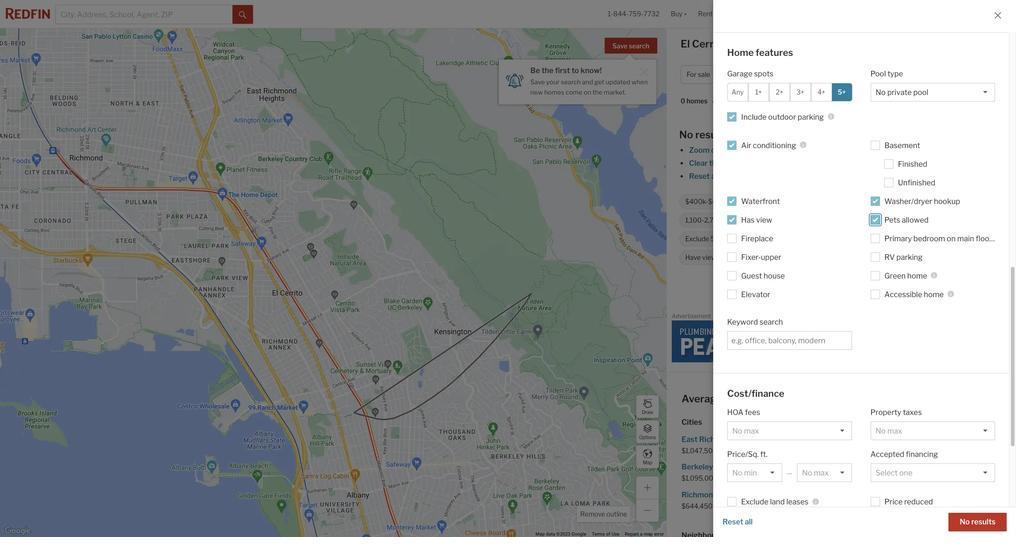 Task type: vqa. For each thing, say whether or not it's contained in the screenshot.
Has View
yes



Task type: locate. For each thing, give the bounding box(es) containing it.
homes inside 0 homes •
[[687, 97, 708, 105]]

0 vertical spatial of
[[795, 172, 802, 181]]

berkeley
[[682, 463, 713, 472]]

remove studio+ image
[[782, 199, 787, 205]]

1 vertical spatial conditioning
[[871, 235, 909, 243]]

richmond
[[699, 435, 735, 444], [682, 490, 718, 499]]

4+ right /
[[904, 71, 912, 78]]

0 vertical spatial exclude
[[685, 235, 709, 243]]

0 horizontal spatial ft.
[[734, 216, 740, 224]]

0 vertical spatial richmond
[[699, 435, 735, 444]]

1 vertical spatial washer/dryer
[[805, 254, 847, 262]]

on down and
[[584, 88, 591, 96]]

remove
[[752, 172, 779, 181]]

save for save your search and get updated when new homes come on the market.
[[530, 78, 545, 86]]

list box up financing
[[871, 422, 995, 440]]

1 horizontal spatial all
[[745, 518, 753, 526]]

0 vertical spatial map
[[722, 159, 738, 168]]

francisco
[[857, 490, 891, 499]]

studio+ for studio+ / 4+ ba
[[875, 71, 899, 78]]

conditioning
[[753, 141, 796, 150], [871, 235, 909, 243]]

washer/dryer hookup down unfinished
[[885, 197, 960, 206]]

0 vertical spatial view
[[756, 215, 772, 224]]

air conditioning up rv
[[861, 235, 909, 243]]

land left remove townhouse, land icon
[[891, 198, 904, 206]]

list box down financing
[[871, 464, 995, 482]]

homes inside save your search and get updated when new homes come on the market.
[[544, 88, 564, 96]]

map inside zoom out clear the map boundary reset all filters or remove one of your filters below to see more homes
[[722, 159, 738, 168]]

4+
[[904, 71, 912, 78], [818, 88, 825, 96]]

0 vertical spatial report
[[991, 315, 1005, 320]]

hookup left the remove washer/dryer hookup image
[[848, 254, 871, 262]]

el left the cerrito
[[863, 286, 869, 295]]

pets allowed up guest house
[[741, 254, 780, 262]]

1 horizontal spatial save
[[612, 42, 628, 50]]

for
[[687, 71, 697, 78]]

spots
[[754, 69, 774, 78], [931, 254, 948, 262]]

green home
[[885, 271, 927, 280]]

homes inside east richmond heights homes for sale $1,047,500
[[766, 435, 790, 444]]

/
[[900, 71, 903, 78]]

remove coming soon, under contract/pending image
[[887, 218, 893, 223]]

1 vertical spatial waterfront
[[935, 235, 968, 243]]

0 vertical spatial washer/dryer
[[885, 197, 932, 206]]

to right first
[[572, 66, 579, 75]]

home features
[[727, 47, 793, 58]]

san francisco homes for sale $1,349,900
[[841, 490, 943, 510]]

cerrito, up 'cities' heading
[[822, 393, 859, 405]]

1 vertical spatial on
[[947, 234, 956, 243]]

pets allowed down remove townhouse, land icon
[[885, 215, 929, 224]]

$400k- up '1+'
[[738, 71, 761, 78]]

home for average
[[725, 393, 752, 405]]

1 vertical spatial el
[[863, 286, 869, 295]]

map region
[[0, 0, 704, 537]]

0 vertical spatial studio+
[[875, 71, 899, 78]]

1 horizontal spatial washer/dryer hookup
[[885, 197, 960, 206]]

save down 844-
[[612, 42, 628, 50]]

out
[[711, 146, 723, 155]]

hoa fees
[[727, 408, 760, 417]]

exclude down 1,100-
[[685, 235, 709, 243]]

0 vertical spatial your
[[546, 78, 560, 86]]

primary bedroom on main floor
[[885, 234, 992, 243]]

type
[[888, 69, 903, 78]]

ca left homes
[[731, 38, 746, 50]]

0 vertical spatial no
[[679, 129, 693, 141]]

of
[[795, 172, 802, 181], [606, 532, 610, 537]]

include outdoor parking
[[741, 113, 824, 121]]

0 horizontal spatial the
[[542, 66, 554, 75]]

sale inside san francisco homes for sale $1,349,900
[[929, 490, 943, 499]]

air
[[741, 141, 751, 150], [861, 235, 870, 243]]

use
[[612, 532, 619, 537]]

0 horizontal spatial of
[[606, 532, 610, 537]]

view right 'remove 1,100-2,750 sq. ft.' image
[[756, 215, 772, 224]]

list box for property taxes
[[871, 422, 995, 440]]

1 horizontal spatial reset
[[723, 518, 743, 526]]

5+ inside radio
[[838, 88, 846, 96]]

1+
[[755, 88, 762, 96]]

homes down price/sq.
[[715, 463, 739, 472]]

homes right 0 on the right of the page
[[687, 97, 708, 105]]

1 horizontal spatial waterfront
[[935, 235, 968, 243]]

el for el cerrito
[[863, 286, 869, 295]]

homes inside zoom out clear the map boundary reset all filters or remove one of your filters below to see more homes
[[908, 172, 932, 181]]

map inside button
[[643, 460, 652, 465]]

accessible
[[885, 290, 922, 299]]

for
[[785, 38, 799, 50], [792, 435, 801, 444], [893, 435, 903, 444], [740, 463, 750, 472], [909, 463, 919, 472], [745, 490, 755, 499], [918, 490, 928, 499]]

conditioning up boundary
[[753, 141, 796, 150]]

1-844-759-7732
[[608, 10, 660, 18]]

1 vertical spatial pets allowed
[[741, 254, 780, 262]]

1 horizontal spatial studio+
[[875, 71, 899, 78]]

ca up property
[[861, 393, 876, 405]]

home for green
[[907, 271, 927, 280]]

1 horizontal spatial 5+
[[897, 254, 905, 262]]

sale inside berkeley homes for sale $1,095,000
[[752, 463, 766, 472]]

1 horizontal spatial view
[[756, 215, 772, 224]]

view for has view
[[756, 215, 772, 224]]

to inside dialog
[[572, 66, 579, 75]]

0 vertical spatial land
[[891, 198, 904, 206]]

0 horizontal spatial hookup
[[848, 254, 871, 262]]

recommended button
[[734, 97, 790, 106]]

0 vertical spatial save
[[612, 42, 628, 50]]

floor
[[976, 234, 992, 243]]

land left "leases"
[[770, 498, 785, 506]]

land for townhouse,
[[891, 198, 904, 206]]

ad region
[[672, 320, 1011, 362]]

1,100-2,750 sq. ft.
[[685, 216, 740, 224]]

homes right the new in the top of the page
[[544, 88, 564, 96]]

below
[[843, 172, 864, 181]]

homes up accepted
[[868, 435, 892, 444]]

air conditioning up boundary
[[741, 141, 796, 150]]

—
[[787, 469, 792, 477]]

0 vertical spatial on
[[584, 88, 591, 96]]

1 horizontal spatial $400k-
[[738, 71, 761, 78]]

coming
[[766, 216, 790, 224]]

0 vertical spatial cerrito,
[[692, 38, 729, 50]]

1 vertical spatial to
[[865, 172, 873, 181]]

spots up 1+ radio
[[754, 69, 774, 78]]

hookup right remove townhouse, land icon
[[934, 197, 960, 206]]

results inside 'button'
[[971, 518, 996, 526]]

1 horizontal spatial washer/dryer
[[885, 197, 932, 206]]

save inside save search button
[[612, 42, 628, 50]]

home down 5+ parking spots
[[907, 271, 927, 280]]

financing
[[906, 450, 938, 459]]

search inside save your search and get updated when new homes come on the market.
[[561, 78, 581, 86]]

for right price
[[918, 490, 928, 499]]

0 horizontal spatial washer/dryer hookup
[[805, 254, 871, 262]]

price reduced
[[885, 498, 933, 506]]

filters down clear the map boundary "button"
[[721, 172, 741, 181]]

waterfront up has view at the right of page
[[741, 197, 780, 206]]

1 horizontal spatial report
[[991, 315, 1005, 320]]

homes inside albany homes for sale $629,000
[[868, 435, 892, 444]]

0 horizontal spatial view
[[702, 254, 716, 262]]

•
[[712, 98, 714, 106]]

0 vertical spatial ca
[[731, 38, 746, 50]]

2 horizontal spatial el
[[863, 286, 869, 295]]

map down options
[[643, 460, 652, 465]]

1 horizontal spatial search
[[629, 42, 650, 50]]

1 horizontal spatial results
[[971, 518, 996, 526]]

studio+ inside studio+ / 4+ ba button
[[875, 71, 899, 78]]

report left a
[[625, 532, 639, 537]]

all down richmond homes for sale $644,450
[[745, 518, 753, 526]]

fees
[[745, 408, 760, 417]]

list box
[[871, 83, 995, 101], [727, 422, 852, 440], [871, 422, 995, 440], [727, 464, 782, 482], [797, 464, 852, 482], [871, 464, 995, 482]]

1 horizontal spatial 4+
[[904, 71, 912, 78]]

washer/dryer hookup
[[885, 197, 960, 206], [805, 254, 871, 262]]

1 vertical spatial pets
[[741, 254, 755, 262]]

cities
[[682, 418, 702, 427]]

all down clear the map boundary "button"
[[711, 172, 719, 181]]

0 horizontal spatial reset
[[689, 172, 710, 181]]

0 horizontal spatial report
[[625, 532, 639, 537]]

option group containing any
[[727, 83, 852, 101]]

homes down kensington homes for sale $1,849,000
[[892, 490, 916, 499]]

0 vertical spatial allowed
[[902, 215, 929, 224]]

waterfront left remove waterfront 'image'
[[935, 235, 968, 243]]

report for report ad
[[991, 315, 1005, 320]]

©2023
[[556, 532, 570, 537]]

list box for hoa fees
[[727, 422, 852, 440]]

$400k-$4.5m up 1+ radio
[[738, 71, 782, 78]]

search inside save search button
[[629, 42, 650, 50]]

report a map error link
[[625, 532, 664, 537]]

1 vertical spatial $400k-$4.5m
[[685, 198, 728, 206]]

the right be
[[542, 66, 554, 75]]

ft. right sq.
[[734, 216, 740, 224]]

zoom out button
[[689, 146, 723, 155]]

1 vertical spatial spots
[[931, 254, 948, 262]]

homes down berkeley homes for sale $1,095,000
[[719, 490, 743, 499]]

map for map
[[643, 460, 652, 465]]

1 vertical spatial the
[[593, 88, 603, 96]]

parking up green home
[[897, 253, 923, 262]]

0 vertical spatial pets
[[885, 215, 900, 224]]

home right accessible
[[924, 290, 944, 299]]

0 vertical spatial ft.
[[734, 216, 740, 224]]

house
[[764, 271, 785, 280]]

zip codes element
[[751, 523, 786, 537]]

for inside east richmond heights homes for sale $1,047,500
[[792, 435, 801, 444]]

richmond up the $644,450
[[682, 490, 718, 499]]

reset down clear
[[689, 172, 710, 181]]

1 horizontal spatial map
[[722, 159, 738, 168]]

2+ radio
[[769, 83, 790, 101]]

reduced
[[904, 498, 933, 506]]

report for report a map error
[[625, 532, 639, 537]]

844-
[[613, 10, 629, 18]]

parking for 5+
[[906, 254, 929, 262]]

garage
[[727, 69, 753, 78]]

1 horizontal spatial filters
[[821, 172, 841, 181]]

save up the new in the top of the page
[[530, 78, 545, 86]]

view
[[756, 215, 772, 224], [702, 254, 716, 262]]

$400k-$4.5m up 1,100-2,750 sq. ft. on the top of page
[[685, 198, 728, 206]]

ft.
[[734, 216, 740, 224], [760, 450, 768, 459]]

exclude for exclude 55+ communities
[[685, 235, 709, 243]]

the up "reset all filters" button
[[709, 159, 721, 168]]

1 vertical spatial results
[[971, 518, 996, 526]]

of left use
[[606, 532, 610, 537]]

1 vertical spatial studio+
[[754, 198, 777, 206]]

search up come
[[561, 78, 581, 86]]

report left ad
[[991, 315, 1005, 320]]

parking down remove air conditioning image
[[906, 254, 929, 262]]

washer/dryer down unfinished
[[885, 197, 932, 206]]

pets up primary
[[885, 215, 900, 224]]

list box down the price/sq. ft. at the right
[[727, 464, 782, 482]]

0 horizontal spatial air
[[741, 141, 751, 150]]

list box up san
[[797, 464, 852, 482]]

prices
[[754, 393, 784, 405]]

for up reset all
[[745, 490, 755, 499]]

0 horizontal spatial results
[[695, 129, 729, 141]]

reset down richmond homes for sale $644,450
[[723, 518, 743, 526]]

0 horizontal spatial search
[[561, 78, 581, 86]]

richmond inside east richmond heights homes for sale $1,047,500
[[699, 435, 735, 444]]

contract/pending
[[828, 216, 881, 224]]

exclude
[[685, 235, 709, 243], [741, 498, 769, 506]]

view right have
[[702, 254, 716, 262]]

for down financing
[[909, 463, 919, 472]]

1 vertical spatial all
[[745, 518, 753, 526]]

sale inside east richmond heights homes for sale $1,047,500
[[803, 435, 817, 444]]

0 horizontal spatial conditioning
[[753, 141, 796, 150]]

on left 'main' at top right
[[947, 234, 956, 243]]

1 vertical spatial 4+
[[818, 88, 825, 96]]

0 vertical spatial air
[[741, 141, 751, 150]]

1 horizontal spatial map
[[643, 460, 652, 465]]

homes
[[748, 38, 783, 50]]

remove $400k-$4.5m image
[[733, 199, 739, 205]]

pets up guest
[[741, 254, 755, 262]]

search down 759-
[[629, 42, 650, 50]]

0 vertical spatial 4+
[[904, 71, 912, 78]]

save
[[612, 42, 628, 50], [530, 78, 545, 86]]

el right "near"
[[811, 393, 820, 405]]

the inside save your search and get updated when new homes come on the market.
[[593, 88, 603, 96]]

0 vertical spatial $400k-
[[738, 71, 761, 78]]

ft. down heights at the right bottom of the page
[[760, 450, 768, 459]]

report a map error
[[625, 532, 664, 537]]

studio+ / 4+ ba
[[875, 71, 921, 78]]

on inside save your search and get updated when new homes come on the market.
[[584, 88, 591, 96]]

1 vertical spatial air
[[861, 235, 870, 243]]

$400k-$4.5m
[[738, 71, 782, 78], [685, 198, 728, 206]]

accessible home
[[885, 290, 944, 299]]

1 vertical spatial land
[[770, 498, 785, 506]]

1 horizontal spatial spots
[[931, 254, 948, 262]]

$4.5m left remove $400k-$4.5m image at the top right of page
[[708, 198, 728, 206]]

berkeley homes for sale $1,095,000
[[682, 463, 766, 482]]

a
[[640, 532, 643, 537]]

1 horizontal spatial ca
[[861, 393, 876, 405]]

1 horizontal spatial to
[[865, 172, 873, 181]]

features
[[756, 47, 793, 58]]

map left data
[[536, 532, 545, 537]]

of inside zoom out clear the map boundary reset all filters or remove one of your filters below to see more homes
[[795, 172, 802, 181]]

air up boundary
[[741, 141, 751, 150]]

1 vertical spatial ft.
[[760, 450, 768, 459]]

save inside save your search and get updated when new homes come on the market.
[[530, 78, 545, 86]]

1 vertical spatial home
[[924, 290, 944, 299]]

your down first
[[546, 78, 560, 86]]

homes down accepted
[[884, 463, 907, 472]]

5+ right 4+ option
[[838, 88, 846, 96]]

search up e.g. office, balcony, modern text field
[[760, 318, 783, 326]]

home for accessible
[[924, 290, 944, 299]]

map down the out
[[722, 159, 738, 168]]

list box down "ba"
[[871, 83, 995, 101]]

1 vertical spatial report
[[625, 532, 639, 537]]

for inside albany homes for sale $629,000
[[893, 435, 903, 444]]

map right a
[[644, 532, 653, 537]]

0
[[681, 97, 685, 105]]

$400k- up 1,100-
[[685, 198, 708, 206]]

0 horizontal spatial filters
[[721, 172, 741, 181]]

0 horizontal spatial exclude
[[685, 235, 709, 243]]

0 horizontal spatial save
[[530, 78, 545, 86]]

5+ right rv
[[897, 254, 905, 262]]

washer/dryer down coming soon, under contract/pending at the top right of the page
[[805, 254, 847, 262]]

albany
[[841, 435, 866, 444]]

google image
[[2, 525, 33, 537]]

1 horizontal spatial land
[[891, 198, 904, 206]]

for left sale
[[785, 38, 799, 50]]

1 vertical spatial exclude
[[741, 498, 769, 506]]

reset inside reset all button
[[723, 518, 743, 526]]

1 horizontal spatial el
[[811, 393, 820, 405]]

1 horizontal spatial of
[[795, 172, 802, 181]]

1 vertical spatial allowed
[[756, 254, 780, 262]]

near
[[786, 393, 808, 405]]

list box down "near"
[[727, 422, 852, 440]]

0 horizontal spatial land
[[770, 498, 785, 506]]

no inside no results 'button'
[[960, 518, 970, 526]]

homes inside san francisco homes for sale $1,349,900
[[892, 490, 916, 499]]

pool type
[[871, 69, 903, 78]]

to left see
[[865, 172, 873, 181]]

draw button
[[636, 395, 659, 418]]

homes down finished
[[908, 172, 932, 181]]

2 horizontal spatial the
[[709, 159, 721, 168]]

0 vertical spatial to
[[572, 66, 579, 75]]

7732
[[644, 10, 660, 18]]

cost/finance
[[727, 388, 785, 399]]

4+ left 5+ radio
[[818, 88, 825, 96]]

no results inside 'button'
[[960, 518, 996, 526]]

cerrito, up for sale 'button'
[[692, 38, 729, 50]]

home up 'hoa'
[[725, 393, 752, 405]]

washer/dryer hookup down coming soon, under contract/pending at the top right of the page
[[805, 254, 871, 262]]

of right one
[[795, 172, 802, 181]]

spots down primary bedroom on main floor
[[931, 254, 948, 262]]

for inside berkeley homes for sale $1,095,000
[[740, 463, 750, 472]]

filters left below
[[821, 172, 841, 181]]

all inside zoom out clear the map boundary reset all filters or remove one of your filters below to see more homes
[[711, 172, 719, 181]]

remove outline button
[[577, 506, 630, 522]]

hookup
[[934, 197, 960, 206], [848, 254, 871, 262]]

for down price/sq.
[[740, 463, 750, 472]]

homes inside berkeley homes for sale $1,095,000
[[715, 463, 739, 472]]

richmond up $1,047,500
[[699, 435, 735, 444]]

report inside button
[[991, 315, 1005, 320]]

search
[[629, 42, 650, 50], [561, 78, 581, 86], [760, 318, 783, 326]]

leases
[[786, 498, 809, 506]]

0 horizontal spatial no results
[[679, 129, 729, 141]]

allowed up guest house
[[756, 254, 780, 262]]

2 vertical spatial search
[[760, 318, 783, 326]]

see
[[874, 172, 887, 181]]

cities heading
[[682, 417, 1001, 428]]

0 vertical spatial $4.5m
[[761, 71, 782, 78]]

for sale button
[[681, 65, 728, 84]]

0 vertical spatial conditioning
[[753, 141, 796, 150]]

exclude up reset all
[[741, 498, 769, 506]]

0 vertical spatial search
[[629, 42, 650, 50]]

for inside san francisco homes for sale $1,349,900
[[918, 490, 928, 499]]

for up —
[[792, 435, 801, 444]]

option group
[[727, 83, 852, 101]]

conditioning up rv
[[871, 235, 909, 243]]

property
[[871, 408, 901, 417]]

remove exclude 55+ communities image
[[769, 236, 775, 242]]

garage spots
[[727, 69, 774, 78]]

remove air conditioning image
[[914, 236, 920, 242]]

cerrito
[[871, 286, 895, 295]]

for up accepted financing on the right of page
[[893, 435, 903, 444]]

air down contract/pending
[[861, 235, 870, 243]]

map button
[[636, 445, 659, 469]]

your right one
[[804, 172, 820, 181]]

1 vertical spatial air conditioning
[[861, 235, 909, 243]]



Task type: describe. For each thing, give the bounding box(es) containing it.
rv parking
[[885, 253, 923, 262]]

submit search image
[[239, 11, 246, 19]]

1 vertical spatial cerrito,
[[822, 393, 859, 405]]

5+ parking spots
[[897, 254, 948, 262]]

1-
[[608, 10, 613, 18]]

include
[[741, 113, 767, 121]]

has view
[[741, 215, 772, 224]]

for sale
[[687, 71, 710, 78]]

$1,047,500
[[682, 447, 717, 455]]

outdoor
[[768, 113, 796, 121]]

any
[[732, 88, 744, 96]]

soon,
[[791, 216, 808, 224]]

el for el cerrito, ca homes for sale
[[681, 38, 690, 50]]

5+ radio
[[831, 83, 852, 101]]

reset all
[[723, 518, 753, 526]]

no results button
[[949, 513, 1007, 532]]

sale inside kensington homes for sale $1,849,000
[[921, 463, 935, 472]]

City, Address, School, Agent, ZIP search field
[[56, 5, 232, 24]]

0 horizontal spatial pets allowed
[[741, 254, 780, 262]]

$400k- inside button
[[738, 71, 761, 78]]

0 horizontal spatial pets
[[741, 254, 755, 262]]

759-
[[629, 10, 644, 18]]

0 vertical spatial hookup
[[934, 197, 960, 206]]

sale inside richmond homes for sale $644,450
[[756, 490, 770, 499]]

accepted financing
[[871, 450, 938, 459]]

east richmond heights homes for sale $1,047,500
[[682, 435, 817, 455]]

main
[[957, 234, 974, 243]]

1 vertical spatial washer/dryer hookup
[[805, 254, 871, 262]]

2 vertical spatial el
[[811, 393, 820, 405]]

new
[[530, 88, 543, 96]]

sale inside albany homes for sale $629,000
[[905, 435, 919, 444]]

view for have view
[[702, 254, 716, 262]]

1+ radio
[[748, 83, 769, 101]]

taxes
[[903, 408, 922, 417]]

0 horizontal spatial no
[[679, 129, 693, 141]]

save search button
[[605, 38, 657, 54]]

san
[[841, 490, 855, 499]]

outline
[[607, 510, 627, 518]]

el cerrito
[[863, 286, 895, 295]]

0 horizontal spatial allowed
[[756, 254, 780, 262]]

el cerrito, ca homes for sale
[[681, 38, 822, 50]]

$400k-$4.5m inside $400k-$4.5m button
[[738, 71, 782, 78]]

know!
[[581, 66, 602, 75]]

0 horizontal spatial waterfront
[[741, 197, 780, 206]]

your inside zoom out clear the map boundary reset all filters or remove one of your filters below to see more homes
[[804, 172, 820, 181]]

primary
[[885, 234, 912, 243]]

0 homes •
[[681, 97, 714, 106]]

clear the map boundary button
[[689, 159, 773, 168]]

remove townhouse, land image
[[909, 199, 914, 205]]

keyword search
[[727, 318, 783, 326]]

error
[[654, 532, 664, 537]]

$4.5m inside button
[[761, 71, 782, 78]]

for inside richmond homes for sale $644,450
[[745, 490, 755, 499]]

1 filters from the left
[[721, 172, 741, 181]]

elevator
[[741, 290, 770, 299]]

be the first to know! dialog
[[499, 54, 656, 104]]

albany homes for sale $629,000
[[841, 435, 919, 455]]

5+ for 5+
[[838, 88, 846, 96]]

save for save search
[[612, 42, 628, 50]]

1 horizontal spatial pets allowed
[[885, 215, 929, 224]]

0 horizontal spatial spots
[[754, 69, 774, 78]]

sale
[[801, 38, 822, 50]]

coming soon, under contract/pending
[[766, 216, 881, 224]]

$1,095,000
[[682, 474, 718, 482]]

4+ inside option
[[818, 88, 825, 96]]

townhouse, land
[[853, 198, 904, 206]]

kensington homes for sale $1,849,000
[[841, 463, 935, 482]]

for inside kensington homes for sale $1,849,000
[[909, 463, 919, 472]]

3+ radio
[[790, 83, 811, 101]]

updated
[[606, 78, 630, 86]]

studio+ for studio+
[[754, 198, 777, 206]]

recommended
[[736, 97, 783, 105]]

e.g. office, balcony, modern text field
[[732, 336, 848, 345]]

green
[[885, 271, 906, 280]]

0 vertical spatial washer/dryer hookup
[[885, 197, 960, 206]]

parking for rv
[[897, 253, 923, 262]]

el cerrito link
[[863, 286, 895, 295]]

remove washer/dryer hookup image
[[876, 255, 882, 260]]

2 filters from the left
[[821, 172, 841, 181]]

richmond homes for sale $644,450
[[682, 490, 770, 510]]

report ad
[[991, 315, 1011, 320]]

have
[[685, 254, 701, 262]]

0 vertical spatial the
[[542, 66, 554, 75]]

richmond inside richmond homes for sale $644,450
[[682, 490, 718, 499]]

0 horizontal spatial cerrito,
[[692, 38, 729, 50]]

exclude 55+ communities
[[685, 235, 764, 243]]

search for save search
[[629, 42, 650, 50]]

ad
[[1006, 315, 1011, 320]]

the inside zoom out clear the map boundary reset all filters or remove one of your filters below to see more homes
[[709, 159, 721, 168]]

1 horizontal spatial conditioning
[[871, 235, 909, 243]]

1 vertical spatial $4.5m
[[708, 198, 728, 206]]

0 horizontal spatial $400k-$4.5m
[[685, 198, 728, 206]]

5+ for 5+ parking spots
[[897, 254, 905, 262]]

4+ radio
[[811, 83, 832, 101]]

1 horizontal spatial allowed
[[902, 215, 929, 224]]

map data ©2023 google
[[536, 532, 586, 537]]

options button
[[636, 420, 659, 444]]

remove outline
[[580, 510, 627, 518]]

basement
[[885, 141, 920, 150]]

3+
[[797, 88, 804, 96]]

0 vertical spatial results
[[695, 129, 729, 141]]

property taxes
[[871, 408, 922, 417]]

clear
[[689, 159, 708, 168]]

price/sq. ft.
[[727, 450, 768, 459]]

0 horizontal spatial $400k-
[[685, 198, 708, 206]]

0 vertical spatial no results
[[679, 129, 729, 141]]

exclude land leases
[[741, 498, 809, 506]]

1 horizontal spatial air conditioning
[[861, 235, 909, 243]]

finished
[[898, 160, 927, 168]]

when
[[632, 78, 648, 86]]

get
[[595, 78, 604, 86]]

4+ inside button
[[904, 71, 912, 78]]

0 horizontal spatial washer/dryer
[[805, 254, 847, 262]]

remove
[[580, 510, 605, 518]]

fixer-upper
[[741, 253, 781, 262]]

1,100-
[[685, 216, 704, 224]]

fixer-
[[741, 253, 761, 262]]

land for exclude
[[770, 498, 785, 506]]

fireplace
[[741, 234, 773, 243]]

terms of use
[[592, 532, 619, 537]]

neighborhoods element
[[682, 523, 736, 537]]

guest
[[741, 271, 762, 280]]

one
[[780, 172, 794, 181]]

1 vertical spatial hookup
[[848, 254, 871, 262]]

have view
[[685, 254, 716, 262]]

parking down 3+ option
[[798, 113, 824, 121]]

exclude for exclude land leases
[[741, 498, 769, 506]]

$644,450
[[682, 502, 713, 510]]

list box for accepted financing
[[871, 464, 995, 482]]

0 horizontal spatial air conditioning
[[741, 141, 796, 150]]

average home prices near el cerrito, ca
[[682, 393, 876, 405]]

homes inside kensington homes for sale $1,849,000
[[884, 463, 907, 472]]

homes inside richmond homes for sale $644,450
[[719, 490, 743, 499]]

terms
[[592, 532, 605, 537]]

$1,849,000
[[841, 474, 878, 482]]

sq.
[[724, 216, 732, 224]]

reset inside zoom out clear the map boundary reset all filters or remove one of your filters below to see more homes
[[689, 172, 710, 181]]

has
[[741, 215, 755, 224]]

draw
[[642, 409, 653, 415]]

1 vertical spatial map
[[644, 532, 653, 537]]

your inside save your search and get updated when new homes come on the market.
[[546, 78, 560, 86]]

save your search and get updated when new homes come on the market.
[[530, 78, 648, 96]]

more
[[888, 172, 907, 181]]

all inside button
[[745, 518, 753, 526]]

communities
[[724, 235, 764, 243]]

search for keyword search
[[760, 318, 783, 326]]

Any radio
[[727, 83, 748, 101]]

1 horizontal spatial on
[[947, 234, 956, 243]]

map for map data ©2023 google
[[536, 532, 545, 537]]

2+
[[776, 88, 783, 96]]

55+
[[711, 235, 723, 243]]

remove 1,100-2,750 sq. ft. image
[[746, 218, 751, 223]]

to inside zoom out clear the map boundary reset all filters or remove one of your filters below to see more homes
[[865, 172, 873, 181]]

remove waterfront image
[[973, 236, 979, 242]]

list box for pool type
[[871, 83, 995, 101]]

google
[[572, 532, 586, 537]]

sale inside 'button'
[[698, 71, 710, 78]]



